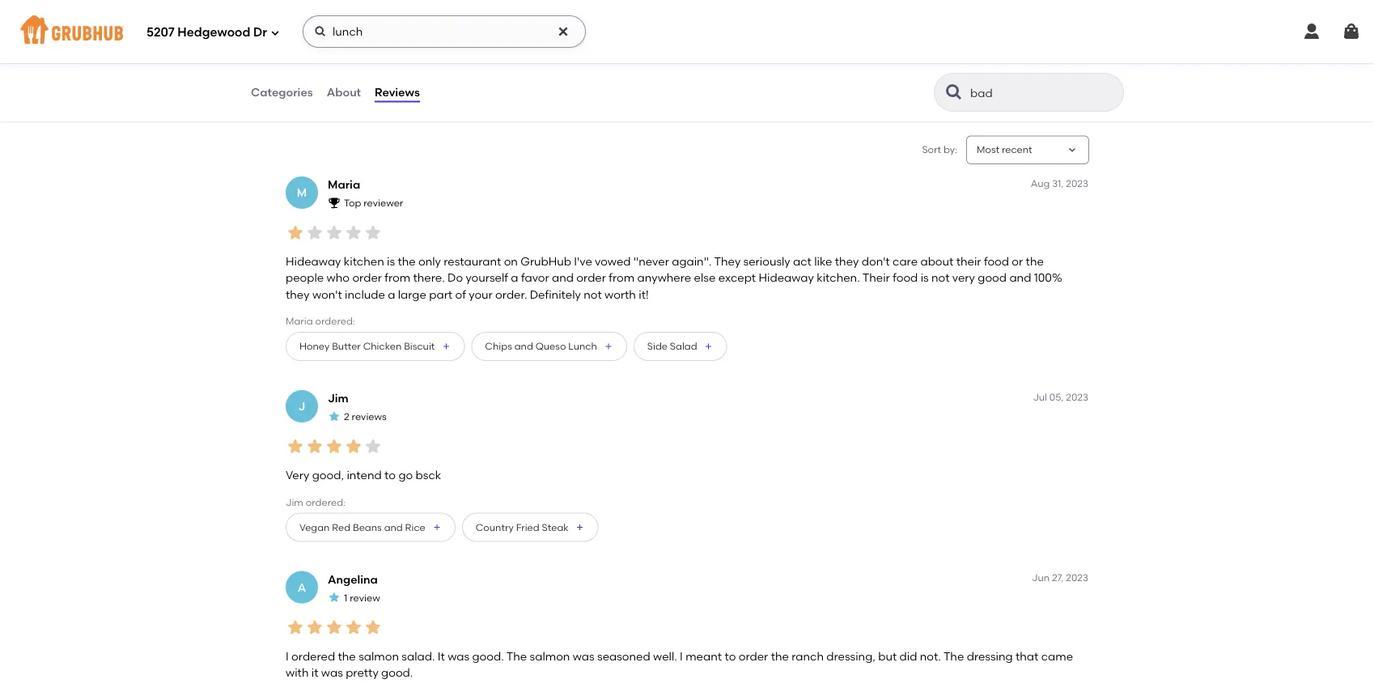 Task type: describe. For each thing, give the bounding box(es) containing it.
but
[[879, 649, 897, 663]]

worth
[[605, 287, 636, 301]]

jim ordered:
[[286, 496, 346, 508]]

or
[[1012, 255, 1024, 268]]

it!
[[639, 287, 649, 301]]

27,
[[1052, 572, 1064, 584]]

sort
[[923, 144, 942, 156]]

1 horizontal spatial not
[[932, 271, 950, 285]]

fried
[[516, 521, 540, 533]]

2 the from the left
[[944, 649, 965, 663]]

1 from from the left
[[385, 271, 411, 285]]

plus icon image for honey butter chicken biscuit
[[442, 342, 451, 351]]

Search Hideaway Kitchen & Bar search field
[[969, 85, 1093, 100]]

review
[[350, 592, 380, 604]]

not.
[[920, 649, 941, 663]]

213 ratings
[[296, 17, 353, 30]]

do
[[448, 271, 463, 285]]

the up pretty
[[338, 649, 356, 663]]

about
[[921, 255, 954, 268]]

96
[[372, 46, 385, 59]]

very good, intend to go bsck
[[286, 468, 441, 482]]

care
[[893, 255, 918, 268]]

rice
[[405, 521, 426, 533]]

they
[[715, 255, 741, 268]]

i've
[[574, 255, 593, 268]]

2 horizontal spatial food
[[984, 255, 1010, 268]]

kitchen
[[344, 255, 384, 268]]

0 horizontal spatial was
[[321, 666, 343, 679]]

vegan red beans and rice button
[[286, 513, 456, 542]]

about button
[[326, 63, 362, 121]]

0 horizontal spatial a
[[388, 287, 395, 301]]

vowed
[[595, 255, 631, 268]]

side
[[648, 341, 668, 352]]

steak
[[542, 521, 569, 533]]

recent
[[1002, 144, 1033, 156]]

2 from from the left
[[609, 271, 635, 285]]

sort by:
[[923, 144, 958, 156]]

country
[[476, 521, 514, 533]]

chicken
[[363, 341, 402, 352]]

search icon image
[[945, 83, 964, 102]]

reviews
[[352, 411, 387, 423]]

1 the from the left
[[507, 649, 527, 663]]

the right or
[[1026, 255, 1044, 268]]

dr
[[253, 25, 267, 40]]

reviews
[[375, 85, 420, 99]]

chips and queso lunch
[[485, 341, 597, 352]]

about
[[327, 85, 361, 99]]

order down i've
[[577, 271, 606, 285]]

categories
[[251, 85, 313, 99]]

1 horizontal spatial svg image
[[314, 25, 327, 38]]

0 horizontal spatial svg image
[[270, 28, 280, 38]]

a
[[298, 580, 306, 594]]

84
[[296, 46, 309, 59]]

pretty
[[346, 666, 379, 679]]

2
[[344, 411, 350, 423]]

88
[[449, 46, 463, 59]]

part
[[429, 287, 453, 301]]

except
[[719, 271, 756, 285]]

jul 05, 2023
[[1033, 391, 1089, 403]]

did
[[900, 649, 918, 663]]

hedgewood
[[178, 25, 251, 40]]

jun 27, 2023
[[1032, 572, 1089, 584]]

go
[[399, 468, 413, 482]]

order up include
[[353, 271, 382, 285]]

order inside 88 correct order
[[449, 80, 474, 92]]

5207
[[147, 25, 175, 40]]

ordered
[[292, 649, 335, 663]]

time
[[389, 64, 410, 75]]

came
[[1042, 649, 1074, 663]]

trophy icon image
[[328, 196, 341, 209]]

order inside i ordered the salmon salad. it was good. the salmon was seasoned well. i meant to order the ranch dressing, but did not. the dressing that came with it was pretty good.
[[739, 649, 769, 663]]

1 horizontal spatial hideaway
[[759, 271, 814, 285]]

2 horizontal spatial svg image
[[1342, 22, 1362, 41]]

favor
[[521, 271, 549, 285]]

definitely
[[530, 287, 581, 301]]

1 horizontal spatial was
[[448, 649, 470, 663]]

red
[[332, 521, 351, 533]]

1 review
[[344, 592, 380, 604]]

food inside 84 good food
[[324, 64, 346, 75]]

ratings
[[315, 17, 353, 30]]

and down or
[[1010, 271, 1032, 285]]

the left 'ranch'
[[771, 649, 789, 663]]

0 horizontal spatial is
[[387, 255, 395, 268]]

most recent
[[977, 144, 1033, 156]]

intend
[[347, 468, 382, 482]]

1 horizontal spatial food
[[893, 271, 918, 285]]

chips
[[485, 341, 512, 352]]

2 reviews
[[344, 411, 387, 423]]

lunch
[[569, 341, 597, 352]]

and left rice
[[384, 521, 403, 533]]

it
[[438, 649, 445, 663]]

5207 hedgewood dr
[[147, 25, 267, 40]]

ranch
[[792, 649, 824, 663]]

Sort by: field
[[977, 143, 1033, 157]]

vegan
[[300, 521, 330, 533]]

their
[[957, 255, 982, 268]]

most
[[977, 144, 1000, 156]]

1 horizontal spatial a
[[511, 271, 519, 285]]

jun
[[1032, 572, 1050, 584]]

vegan red beans and rice
[[300, 521, 426, 533]]

the left 'only'
[[398, 255, 416, 268]]

2 horizontal spatial was
[[573, 649, 595, 663]]

queso
[[536, 341, 566, 352]]

1 i from the left
[[286, 649, 289, 663]]

and up definitely
[[552, 271, 574, 285]]

won't
[[312, 287, 342, 301]]

1 vertical spatial good.
[[381, 666, 413, 679]]

31,
[[1053, 177, 1064, 189]]

bsck
[[416, 468, 441, 482]]



Task type: vqa. For each thing, say whether or not it's contained in the screenshot.
YOURSELF
yes



Task type: locate. For each thing, give the bounding box(es) containing it.
jim up 2
[[328, 392, 349, 405]]

aug 31, 2023
[[1031, 177, 1089, 189]]

05,
[[1050, 391, 1064, 403]]

yourself
[[466, 271, 508, 285]]

order.
[[496, 287, 527, 301]]

0 horizontal spatial the
[[507, 649, 527, 663]]

delivery
[[372, 80, 409, 92]]

plus icon image for side salad
[[704, 342, 714, 351]]

plus icon image inside country fried steak button
[[575, 523, 585, 532]]

3 2023 from the top
[[1066, 572, 1089, 584]]

0 vertical spatial maria
[[328, 178, 360, 191]]

salmon
[[359, 649, 399, 663], [530, 649, 570, 663]]

restaurant
[[444, 255, 501, 268]]

maria up top
[[328, 178, 360, 191]]

2023 right 27,
[[1066, 572, 1089, 584]]

j
[[298, 399, 306, 413]]

2 salmon from the left
[[530, 649, 570, 663]]

don't
[[862, 255, 890, 268]]

1 horizontal spatial good.
[[472, 649, 504, 663]]

maria for maria ordered:
[[286, 315, 313, 327]]

plus icon image right biscuit
[[442, 342, 451, 351]]

from up large
[[385, 271, 411, 285]]

a left large
[[388, 287, 395, 301]]

is down the about
[[921, 271, 929, 285]]

0 horizontal spatial to
[[385, 468, 396, 482]]

0 vertical spatial hideaway
[[286, 255, 341, 268]]

1 vertical spatial maria
[[286, 315, 313, 327]]

your
[[469, 287, 493, 301]]

1 vertical spatial they
[[286, 287, 310, 301]]

0 horizontal spatial hideaway
[[286, 255, 341, 268]]

plus icon image inside chips and queso lunch button
[[604, 342, 614, 351]]

again".
[[672, 255, 712, 268]]

svg image right 213
[[314, 25, 327, 38]]

0 horizontal spatial not
[[584, 287, 602, 301]]

84 good food
[[296, 46, 346, 75]]

not down the about
[[932, 271, 950, 285]]

jim for jim
[[328, 392, 349, 405]]

the right not.
[[944, 649, 965, 663]]

was
[[448, 649, 470, 663], [573, 649, 595, 663], [321, 666, 343, 679]]

country fried steak button
[[462, 513, 599, 542]]

i up with on the bottom left of the page
[[286, 649, 289, 663]]

reviews button
[[374, 63, 421, 121]]

of
[[455, 287, 466, 301]]

beans
[[353, 521, 382, 533]]

aug
[[1031, 177, 1050, 189]]

1 vertical spatial ordered:
[[306, 496, 346, 508]]

meant
[[686, 649, 722, 663]]

plus icon image right rice
[[432, 523, 442, 532]]

2023 right 31,
[[1066, 177, 1089, 189]]

they up 'kitchen.'
[[835, 255, 859, 268]]

order right meant
[[739, 649, 769, 663]]

dressing
[[967, 649, 1013, 663]]

was right it
[[321, 666, 343, 679]]

who
[[327, 271, 350, 285]]

order
[[449, 80, 474, 92], [353, 271, 382, 285], [577, 271, 606, 285], [739, 649, 769, 663]]

1 horizontal spatial maria
[[328, 178, 360, 191]]

they
[[835, 255, 859, 268], [286, 287, 310, 301]]

from up the worth
[[609, 271, 635, 285]]

was left 'seasoned'
[[573, 649, 595, 663]]

Search for food, convenience, alcohol... search field
[[303, 15, 586, 48]]

0 horizontal spatial from
[[385, 271, 411, 285]]

is right 'kitchen'
[[387, 255, 395, 268]]

0 horizontal spatial salmon
[[359, 649, 399, 663]]

ordered: for good,
[[306, 496, 346, 508]]

1 vertical spatial hideaway
[[759, 271, 814, 285]]

0 horizontal spatial maria
[[286, 315, 313, 327]]

1 horizontal spatial to
[[725, 649, 736, 663]]

good
[[978, 271, 1007, 285]]

to inside i ordered the salmon salad. it was good. the salmon was seasoned well. i meant to order the ranch dressing, but did not. the dressing that came with it was pretty good.
[[725, 649, 736, 663]]

1 horizontal spatial the
[[944, 649, 965, 663]]

act
[[793, 255, 812, 268]]

reviewer
[[364, 197, 403, 209]]

jim down very
[[286, 496, 304, 508]]

plus icon image for country fried steak
[[575, 523, 585, 532]]

dressing,
[[827, 649, 876, 663]]

there.
[[413, 271, 445, 285]]

hideaway up people
[[286, 255, 341, 268]]

0 vertical spatial food
[[324, 64, 346, 75]]

1 salmon from the left
[[359, 649, 399, 663]]

plus icon image right salad
[[704, 342, 714, 351]]

honey butter chicken biscuit button
[[286, 332, 465, 361]]

else
[[694, 271, 716, 285]]

0 horizontal spatial svg image
[[557, 25, 570, 38]]

2 vertical spatial food
[[893, 271, 918, 285]]

salmon left 'seasoned'
[[530, 649, 570, 663]]

svg image right the dr
[[270, 28, 280, 38]]

caret down icon image
[[1066, 144, 1079, 157]]

plus icon image
[[442, 342, 451, 351], [604, 342, 614, 351], [704, 342, 714, 351], [432, 523, 442, 532], [575, 523, 585, 532]]

to left go
[[385, 468, 396, 482]]

ordered: down good,
[[306, 496, 346, 508]]

salmon up pretty
[[359, 649, 399, 663]]

0 horizontal spatial food
[[324, 64, 346, 75]]

2023 for the
[[1066, 177, 1089, 189]]

salad.
[[402, 649, 435, 663]]

0 horizontal spatial they
[[286, 287, 310, 301]]

1 horizontal spatial from
[[609, 271, 635, 285]]

jim for jim ordered:
[[286, 496, 304, 508]]

1 horizontal spatial they
[[835, 255, 859, 268]]

good. right it in the bottom of the page
[[472, 649, 504, 663]]

213
[[296, 17, 312, 30]]

on
[[372, 64, 386, 75]]

hideaway
[[286, 255, 341, 268], [759, 271, 814, 285]]

2023 right 05,
[[1066, 391, 1089, 403]]

food down care
[[893, 271, 918, 285]]

biscuit
[[404, 341, 435, 352]]

it
[[312, 666, 319, 679]]

1 horizontal spatial is
[[921, 271, 929, 285]]

0 vertical spatial good.
[[472, 649, 504, 663]]

i right the well.
[[680, 649, 683, 663]]

0 vertical spatial they
[[835, 255, 859, 268]]

seriously
[[744, 255, 791, 268]]

ordered: up butter
[[315, 315, 355, 327]]

1 horizontal spatial salmon
[[530, 649, 570, 663]]

salad
[[670, 341, 698, 352]]

side salad button
[[634, 332, 727, 361]]

2 i from the left
[[680, 649, 683, 663]]

plus icon image for vegan red beans and rice
[[432, 523, 442, 532]]

i
[[286, 649, 289, 663], [680, 649, 683, 663]]

plus icon image inside honey butter chicken biscuit button
[[442, 342, 451, 351]]

order down correct
[[449, 80, 474, 92]]

that
[[1016, 649, 1039, 663]]

to right meant
[[725, 649, 736, 663]]

plus icon image right lunch
[[604, 342, 614, 351]]

0 vertical spatial not
[[932, 271, 950, 285]]

2 2023 from the top
[[1066, 391, 1089, 403]]

1 vertical spatial is
[[921, 271, 929, 285]]

was right it in the bottom of the page
[[448, 649, 470, 663]]

2023 for the
[[1066, 572, 1089, 584]]

categories button
[[250, 63, 314, 121]]

butter
[[332, 341, 361, 352]]

1 vertical spatial jim
[[286, 496, 304, 508]]

plus icon image right steak
[[575, 523, 585, 532]]

food up about
[[324, 64, 346, 75]]

plus icon image inside 'vegan red beans and rice' button
[[432, 523, 442, 532]]

their
[[863, 271, 890, 285]]

ordered:
[[315, 315, 355, 327], [306, 496, 346, 508]]

they down people
[[286, 287, 310, 301]]

0 vertical spatial 2023
[[1066, 177, 1089, 189]]

0 vertical spatial to
[[385, 468, 396, 482]]

angelina
[[328, 572, 378, 586]]

0 vertical spatial is
[[387, 255, 395, 268]]

1 horizontal spatial jim
[[328, 392, 349, 405]]

correct
[[449, 64, 485, 75]]

very
[[286, 468, 310, 482]]

main navigation navigation
[[0, 0, 1375, 63]]

1 vertical spatial not
[[584, 287, 602, 301]]

0 horizontal spatial good.
[[381, 666, 413, 679]]

and right chips at the left of page
[[515, 341, 533, 352]]

side salad
[[648, 341, 698, 352]]

1 vertical spatial 2023
[[1066, 391, 1089, 403]]

a up order.
[[511, 271, 519, 285]]

country fried steak
[[476, 521, 569, 533]]

maria for maria
[[328, 178, 360, 191]]

with
[[286, 666, 309, 679]]

plus icon image for chips and queso lunch
[[604, 342, 614, 351]]

not left the worth
[[584, 287, 602, 301]]

star icon image
[[286, 223, 305, 243], [305, 223, 325, 243], [325, 223, 344, 243], [344, 223, 364, 243], [364, 223, 383, 243], [328, 410, 341, 423], [286, 437, 305, 456], [305, 437, 325, 456], [325, 437, 344, 456], [344, 437, 364, 456], [364, 437, 383, 456], [328, 591, 341, 604], [286, 618, 305, 637], [305, 618, 325, 637], [325, 618, 344, 637], [344, 618, 364, 637], [364, 618, 383, 637]]

1 vertical spatial food
[[984, 255, 1010, 268]]

plus icon image inside side salad 'button'
[[704, 342, 714, 351]]

by:
[[944, 144, 958, 156]]

hideaway down act
[[759, 271, 814, 285]]

good
[[296, 64, 322, 75]]

maria ordered:
[[286, 315, 355, 327]]

0 vertical spatial ordered:
[[315, 315, 355, 327]]

0 vertical spatial jim
[[328, 392, 349, 405]]

100%
[[1034, 271, 1063, 285]]

0 horizontal spatial i
[[286, 649, 289, 663]]

svg image
[[314, 25, 327, 38], [270, 28, 280, 38]]

1 horizontal spatial i
[[680, 649, 683, 663]]

m
[[297, 186, 307, 199]]

1 vertical spatial a
[[388, 287, 395, 301]]

well.
[[653, 649, 677, 663]]

kitchen.
[[817, 271, 860, 285]]

good. down salad.
[[381, 666, 413, 679]]

food up good
[[984, 255, 1010, 268]]

svg image
[[1303, 22, 1322, 41], [1342, 22, 1362, 41], [557, 25, 570, 38]]

like
[[815, 255, 833, 268]]

chips and queso lunch button
[[471, 332, 627, 361]]

not
[[932, 271, 950, 285], [584, 287, 602, 301]]

1 vertical spatial to
[[725, 649, 736, 663]]

maria up honey
[[286, 315, 313, 327]]

96 on time delivery
[[372, 46, 410, 92]]

hideaway kitchen is the only restaurant on grubhub i've vowed "never again". they seriously act like they don't care about their food or the people who order from there. do yourself a favor and order from anywhere else except hideaway kitchen. their food is not very good and 100% they won't include a large part of your order. definitely not worth it!
[[286, 255, 1063, 301]]

0 vertical spatial a
[[511, 271, 519, 285]]

0 horizontal spatial jim
[[286, 496, 304, 508]]

1 horizontal spatial svg image
[[1303, 22, 1322, 41]]

2 vertical spatial 2023
[[1066, 572, 1089, 584]]

1 2023 from the top
[[1066, 177, 1089, 189]]

honey butter chicken biscuit
[[300, 341, 435, 352]]

jim
[[328, 392, 349, 405], [286, 496, 304, 508]]

on
[[504, 255, 518, 268]]

ordered: for kitchen
[[315, 315, 355, 327]]

the right it in the bottom of the page
[[507, 649, 527, 663]]



